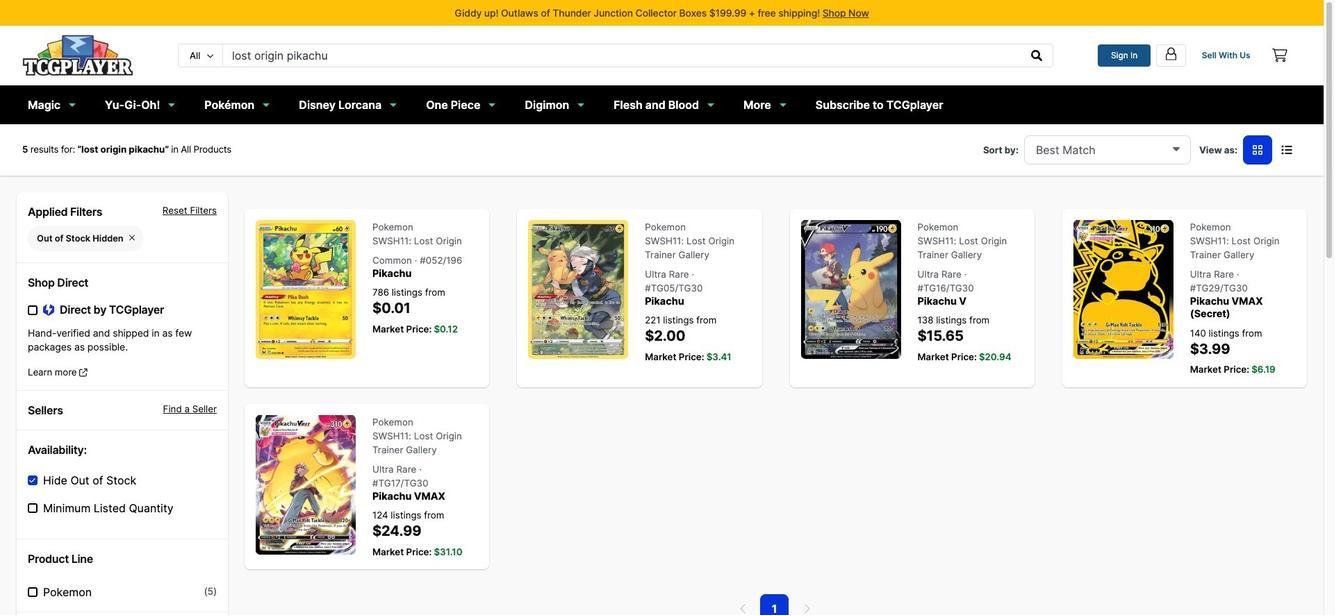 Task type: vqa. For each thing, say whether or not it's contained in the screenshot.
203/165 Mint
no



Task type: describe. For each thing, give the bounding box(es) containing it.
check image
[[29, 478, 35, 485]]

arrow up right from square image
[[79, 368, 88, 377]]

tcgplayer.com image
[[22, 35, 133, 76]]

chevron left image
[[740, 604, 747, 615]]

view your shopping cart image
[[1273, 49, 1288, 62]]

pikachu v image
[[801, 220, 901, 360]]

pikachu vmax image
[[256, 416, 356, 555]]

2 pikachu image from the left
[[529, 220, 629, 360]]

1 pikachu image from the left
[[256, 220, 356, 360]]

chevron right image
[[804, 604, 811, 615]]

a grid of results image
[[1254, 144, 1263, 155]]

xmark image
[[129, 234, 135, 243]]



Task type: locate. For each thing, give the bounding box(es) containing it.
user icon image
[[1164, 46, 1179, 61]]

0 horizontal spatial pikachu image
[[256, 220, 356, 360]]

None checkbox
[[28, 306, 38, 315], [28, 504, 38, 514], [28, 588, 38, 598], [28, 306, 38, 315], [28, 504, 38, 514], [28, 588, 38, 598]]

None field
[[1025, 135, 1192, 164]]

direct by tcgplayer image
[[43, 304, 54, 317]]

1 horizontal spatial pikachu image
[[529, 220, 629, 360]]

pikachu image
[[256, 220, 356, 360], [529, 220, 629, 360]]

None checkbox
[[28, 476, 38, 486]]

caret down image
[[1173, 143, 1180, 154]]

pikachu vmax (secret) image
[[1074, 220, 1174, 360]]

a list of results image
[[1282, 144, 1293, 155]]

None text field
[[223, 44, 1022, 67]]

submit your search image
[[1032, 50, 1043, 61]]



